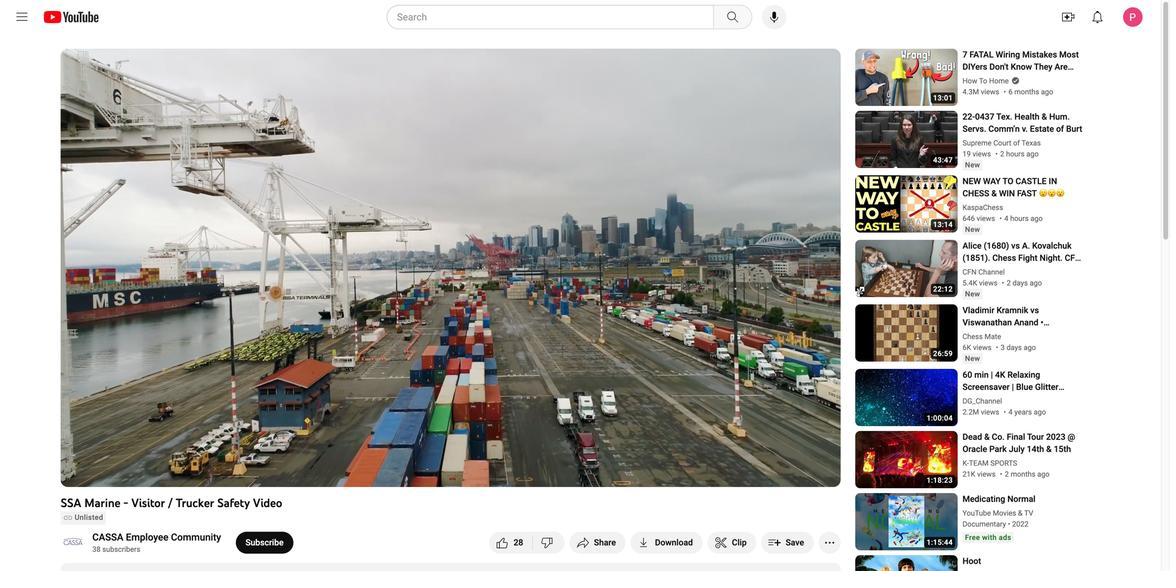 Task type: locate. For each thing, give the bounding box(es) containing it.
4 new from the top
[[965, 355, 981, 363]]

medicating normal youtube movies & tv documentary • 2022 free with ads
[[963, 495, 1036, 543]]

0 vertical spatial 4
[[1005, 215, 1009, 223]]

cassa
[[92, 532, 123, 544]]

views down supreme
[[973, 150, 991, 159]]

& left 'tv'
[[1018, 510, 1023, 518]]

1 vertical spatial vs
[[1031, 306, 1039, 316]]

park
[[990, 445, 1007, 455]]

2023
[[1046, 433, 1066, 443]]

views down 'kaspachess'
[[977, 215, 996, 223]]

1 horizontal spatial 3
[[1069, 74, 1074, 84]]

1 vertical spatial 4
[[1009, 408, 1013, 417]]

1 horizontal spatial most
[[1060, 50, 1079, 60]]

1 vertical spatial 2
[[1007, 279, 1011, 288]]

0 horizontal spatial chess
[[963, 333, 983, 341]]

vs inside the alice (1680) vs a. kovalchuk (1851). chess fight night. cfn. rapid
[[1012, 241, 1020, 251]]

1 hour, 18 minutes, 23 seconds element
[[927, 477, 953, 485]]

1 vertical spatial 3
[[1001, 344, 1005, 352]]

| inside 7 fatal wiring mistakes most diyers don't know they are making | most are guilty of 3
[[993, 74, 995, 84]]

hum.
[[1050, 112, 1070, 122]]

19 views
[[963, 150, 991, 159]]

43:47
[[934, 156, 953, 165]]

hours
[[1006, 150, 1025, 159], [1011, 215, 1029, 223]]

0 vertical spatial are
[[1055, 62, 1068, 72]]

0 vertical spatial -
[[1010, 330, 1012, 340]]

ago right years on the bottom right of page
[[1034, 408, 1046, 417]]

views down how to home
[[981, 88, 1000, 96]]

0 vertical spatial most
[[1060, 50, 1079, 60]]

ago for 3 days ago
[[1024, 344, 1036, 352]]

13 minutes, 1 second element
[[934, 94, 953, 102]]

1 vertical spatial |
[[991, 370, 993, 380]]

0 vertical spatial hours
[[1006, 150, 1025, 159]]

4
[[1005, 215, 1009, 223], [1009, 408, 1013, 417]]

13:14
[[934, 221, 953, 229]]

0 vertical spatial 3
[[1069, 74, 1074, 84]]

guilty
[[1035, 74, 1057, 84]]

0 vertical spatial months
[[1015, 88, 1040, 96]]

& down the 'way'
[[992, 189, 997, 199]]

1 hour, 4 seconds element
[[927, 415, 953, 423]]

1 vertical spatial of
[[1057, 124, 1064, 134]]

0 vertical spatial chess
[[993, 253, 1017, 263]]

2 new from the top
[[965, 226, 981, 234]]

new down 5.4k
[[965, 290, 981, 299]]

22-
[[963, 112, 975, 122]]

2 vertical spatial |
[[1012, 383, 1014, 393]]

alice (1680) vs a. kovalchuk (1851). chess fight night. cfn. rapid by cfn channel 5,499 views 2 days ago 22 minutes element
[[963, 240, 1086, 276]]

k-
[[963, 460, 969, 468]]

relaxing
[[1008, 370, 1041, 380]]

hours down court
[[1006, 150, 1025, 159]]

burt
[[1067, 124, 1083, 134]]

1:18:23
[[927, 477, 953, 485]]

community
[[171, 532, 221, 544]]

/
[[175, 468, 178, 477], [168, 496, 173, 511]]

•
[[1041, 318, 1044, 328], [1008, 521, 1011, 529]]

vs left a.
[[1012, 241, 1020, 251]]

ago down guilty
[[1041, 88, 1054, 96]]

days down the alice (1680) vs a. kovalchuk (1851). chess fight night. cfn. rapid
[[1013, 279, 1028, 288]]

rapid
[[963, 265, 985, 276]]

19
[[963, 150, 971, 159]]

new for alice (1680) vs a. kovalchuk (1851). chess fight night. cfn. rapid
[[965, 290, 981, 299]]

mate
[[985, 333, 1002, 341]]

oracle
[[963, 445, 988, 455]]

tex.
[[997, 112, 1013, 122]]

1 vertical spatial -
[[123, 496, 128, 511]]

0 vertical spatial vs
[[1012, 241, 1020, 251]]

2 down sports
[[1005, 471, 1009, 479]]

1 hour, 15 minutes, 44 seconds element
[[927, 539, 953, 547]]

4 years ago
[[1009, 408, 1046, 417]]

0 horizontal spatial vs
[[1012, 241, 1020, 251]]

download
[[655, 538, 693, 548]]

hours for win
[[1011, 215, 1029, 223]]

0 horizontal spatial •
[[1008, 521, 1011, 529]]

clip
[[732, 538, 747, 548]]

0 vertical spatial 2
[[1001, 150, 1005, 159]]

months
[[1015, 88, 1040, 96], [1011, 471, 1036, 479]]

1 vertical spatial months
[[1011, 471, 1036, 479]]

chess down (1680)
[[993, 253, 1017, 263]]

1 vertical spatial most
[[998, 74, 1017, 84]]

• inside "vladimir kramnik vs viswanathan anand • amsterdam - netherland, 1996"
[[1041, 318, 1044, 328]]

share
[[594, 538, 616, 548]]

ago down fast
[[1031, 215, 1043, 223]]

vs up "anand"
[[1031, 306, 1039, 316]]

2 up the kramnik
[[1007, 279, 1011, 288]]

4 for 4 hours ago
[[1005, 215, 1009, 223]]

normal
[[1008, 495, 1036, 505]]

4 left years on the bottom right of page
[[1009, 408, 1013, 417]]

Share text field
[[594, 538, 616, 548]]

2 months ago
[[1005, 471, 1050, 479]]

1 horizontal spatial -
[[1010, 330, 1012, 340]]

5.4k views
[[963, 279, 998, 288]]

2 for fight
[[1007, 279, 1011, 288]]

days for -
[[1007, 344, 1022, 352]]

0 vertical spatial /
[[175, 468, 178, 477]]

new down 19 views
[[965, 161, 981, 169]]

of up 2 hours ago
[[1014, 139, 1020, 148]]

ssa marine - visitor / trucker safety video
[[61, 496, 282, 511]]

3 down mate
[[1001, 344, 1005, 352]]

28 text field
[[514, 538, 523, 548]]

22-0437 tex. health & hum. servs. comm'n v. estate of burt
[[963, 112, 1083, 134]]

chess up 6k views
[[963, 333, 983, 341]]

trucker
[[176, 496, 214, 511]]

22:12 link
[[856, 240, 958, 299]]

clip button
[[708, 532, 757, 554]]

youtube
[[963, 510, 991, 518]]

/ inside "youtube video player" 'element'
[[175, 468, 178, 477]]

dead & co. final tour 2023 @ oracle park july 14th & 15th by k-team sports 21,387 views 2 months ago 1 hour, 18 minutes element
[[963, 432, 1086, 456]]

most up 6
[[998, 74, 1017, 84]]

Download text field
[[655, 538, 693, 548]]

7 fatal wiring mistakes most diyers don't know they are making | most are guilty of 3 by how to home 4,368,397 views 6 months ago 13 minutes, 1 second element
[[963, 49, 1086, 84]]

&
[[1042, 112, 1047, 122], [992, 189, 997, 199], [985, 433, 990, 443], [1047, 445, 1052, 455], [1018, 510, 1023, 518]]

most right mistakes
[[1060, 50, 1079, 60]]

views for 6k views
[[973, 344, 992, 352]]

- up 3 days ago
[[1010, 330, 1012, 340]]

are down know at right
[[1019, 74, 1032, 84]]

& inside new way to castle in chess & win fast 😮😮😮
[[992, 189, 997, 199]]

& up estate
[[1042, 112, 1047, 122]]

new
[[965, 161, 981, 169], [965, 226, 981, 234], [965, 290, 981, 299], [965, 355, 981, 363]]

0 vertical spatial days
[[1013, 279, 1028, 288]]

• up the netherland,
[[1041, 318, 1044, 328]]

None search field
[[365, 5, 755, 29]]

youtube video player element
[[61, 49, 841, 488]]

1 vertical spatial days
[[1007, 344, 1022, 352]]

/ right 0:02
[[175, 468, 178, 477]]

60
[[963, 370, 973, 380]]

vs inside "vladimir kramnik vs viswanathan anand • amsterdam - netherland, 1996"
[[1031, 306, 1039, 316]]

• left 2022 on the bottom right of page
[[1008, 521, 1011, 529]]

of right guilty
[[1059, 74, 1067, 84]]

& left 15th
[[1047, 445, 1052, 455]]

4 down win in the top right of the page
[[1005, 215, 1009, 223]]

1 vertical spatial /
[[168, 496, 173, 511]]

most
[[1060, 50, 1079, 60], [998, 74, 1017, 84]]

cassa employee community link
[[92, 531, 222, 545]]

2 down court
[[1001, 150, 1005, 159]]

video
[[253, 496, 282, 511]]

13:01 link
[[856, 49, 958, 108]]

marine
[[84, 496, 120, 511]]

estate
[[1030, 124, 1054, 134]]

hoot
[[963, 557, 982, 567]]

of down hum.
[[1057, 124, 1064, 134]]

new down 6k views
[[965, 355, 981, 363]]

1:00:04 link
[[856, 369, 958, 428]]

fast
[[1017, 189, 1037, 199]]

views for 646 views
[[977, 215, 996, 223]]

save button
[[762, 532, 814, 554]]

months down sports
[[1011, 471, 1036, 479]]

@
[[1068, 433, 1076, 443]]

cfn channel
[[963, 268, 1005, 277]]

1 vertical spatial •
[[1008, 521, 1011, 529]]

are
[[1055, 62, 1068, 72], [1019, 74, 1032, 84]]

anand
[[1014, 318, 1039, 328]]

1 horizontal spatial •
[[1041, 318, 1044, 328]]

2
[[1001, 150, 1005, 159], [1007, 279, 1011, 288], [1005, 471, 1009, 479]]

chess
[[993, 253, 1017, 263], [963, 333, 983, 341]]

1 horizontal spatial /
[[175, 468, 178, 477]]

1 horizontal spatial chess
[[993, 253, 1017, 263]]

of inside 7 fatal wiring mistakes most diyers don't know they are making | most are guilty of 3
[[1059, 74, 1067, 84]]

months for they
[[1015, 88, 1040, 96]]

26:59 link
[[856, 305, 958, 364]]

to
[[1003, 176, 1014, 187]]

22 minutes, 12 seconds element
[[934, 285, 953, 294]]

kovalchuk
[[1033, 241, 1072, 251]]

22-0437 tex. health & hum. servs. comm'n v. estate of burt by supreme court of texas 19 views 2 hours ago 43 minutes element
[[963, 111, 1086, 135]]

43 minutes, 47 seconds element
[[934, 156, 953, 165]]

2 days ago
[[1007, 279, 1042, 288]]

hoot by comedy • 2006 1 hour, 30 minutes element
[[963, 556, 1034, 568]]

court
[[994, 139, 1012, 148]]

1 vertical spatial hours
[[1011, 215, 1029, 223]]

1 horizontal spatial vs
[[1031, 306, 1039, 316]]

dead
[[963, 433, 982, 443]]

& left co.
[[985, 433, 990, 443]]

new down 646
[[965, 226, 981, 234]]

0 vertical spatial |
[[993, 74, 995, 84]]

how to home
[[963, 77, 1009, 85]]

hoot link
[[963, 556, 1048, 572]]

21k
[[963, 471, 976, 479]]

unlisted status
[[61, 512, 106, 525]]

| right to
[[993, 74, 995, 84]]

views for 2.2m views
[[981, 408, 1000, 417]]

1 vertical spatial are
[[1019, 74, 1032, 84]]

- left visitor
[[123, 496, 128, 511]]

particles
[[963, 395, 997, 405]]

supreme
[[963, 139, 992, 148]]

- inside "vladimir kramnik vs viswanathan anand • amsterdam - netherland, 1996"
[[1010, 330, 1012, 340]]

hours down fast
[[1011, 215, 1029, 223]]

0 horizontal spatial are
[[1019, 74, 1032, 84]]

fatal
[[970, 50, 994, 60]]

months right 6
[[1015, 88, 1040, 96]]

views down the channel
[[979, 279, 998, 288]]

vs for (1680)
[[1012, 241, 1020, 251]]

to
[[979, 77, 988, 85]]

ago down the netherland,
[[1024, 344, 1036, 352]]

0 horizontal spatial /
[[168, 496, 173, 511]]

are right they
[[1055, 62, 1068, 72]]

ago down 14th
[[1038, 471, 1050, 479]]

6 months ago
[[1009, 88, 1054, 96]]

3 new from the top
[[965, 290, 981, 299]]

medicating
[[963, 495, 1006, 505]]

tour
[[1027, 433, 1044, 443]]

views down dg_channel
[[981, 408, 1000, 417]]

• inside medicating normal youtube movies & tv documentary • 2022 free with ads
[[1008, 521, 1011, 529]]

views down k-team sports in the right bottom of the page
[[978, 471, 996, 479]]

ago down fight
[[1030, 279, 1042, 288]]

views down chess mate
[[973, 344, 992, 352]]

way
[[983, 176, 1001, 187]]

a.
[[1022, 241, 1030, 251]]

3 right guilty
[[1069, 74, 1074, 84]]

days down the netherland,
[[1007, 344, 1022, 352]]

0 vertical spatial •
[[1041, 318, 1044, 328]]

subscribers
[[102, 546, 140, 554]]

ago down texas at top right
[[1027, 150, 1039, 159]]

14th
[[1027, 445, 1044, 455]]

0 vertical spatial of
[[1059, 74, 1067, 84]]

dead & co. final tour 2023 @ oracle park july 14th & 15th
[[963, 433, 1076, 455]]

1 new from the top
[[965, 161, 981, 169]]

| left blue
[[1012, 383, 1014, 393]]

views for 19 views
[[973, 150, 991, 159]]

/ right visitor
[[168, 496, 173, 511]]

| left 4k
[[991, 370, 993, 380]]



Task type: vqa. For each thing, say whether or not it's contained in the screenshot.


Task type: describe. For each thing, give the bounding box(es) containing it.
new for vladimir kramnik vs viswanathan anand • amsterdam - netherland, 1996
[[965, 355, 981, 363]]

& inside medicating normal youtube movies & tv documentary • 2022 free with ads
[[1018, 510, 1023, 518]]

& inside "22-0437 tex. health & hum. servs. comm'n v. estate of burt"
[[1042, 112, 1047, 122]]

texas
[[1022, 139, 1041, 148]]

they
[[1034, 62, 1053, 72]]

july
[[1009, 445, 1025, 455]]

Clip text field
[[732, 538, 747, 548]]

views for 4.3m views
[[981, 88, 1000, 96]]

ago for 4 years ago
[[1034, 408, 1046, 417]]

alice (1680) vs a. kovalchuk (1851). chess fight night. cfn. rapid
[[963, 241, 1084, 276]]

0:02 / 6:58
[[158, 468, 196, 477]]

new
[[963, 176, 981, 187]]

60 min | 4k relaxing screensaver | blue glitter particles by dg_channel 2,217,890 views 4 years ago 1 hour element
[[963, 369, 1086, 405]]

38 subscribers element
[[92, 545, 219, 556]]

v.
[[1022, 124, 1028, 134]]

chess mate
[[963, 333, 1002, 341]]

2 vertical spatial of
[[1014, 139, 1020, 148]]

ago for 4 hours ago
[[1031, 215, 1043, 223]]

ago for 2 days ago
[[1030, 279, 1042, 288]]

k-team sports
[[963, 460, 1018, 468]]

26:59
[[934, 350, 953, 358]]

cfn.
[[1065, 253, 1084, 263]]

28 button
[[484, 525, 533, 563]]

kramnik
[[997, 306, 1029, 316]]

vladimir
[[963, 306, 995, 316]]

2022
[[1013, 521, 1029, 529]]

😮😮😮
[[1039, 189, 1065, 199]]

vladimir kramnik vs viswanathan anand • amsterdam - netherland, 1996 by chess mate 6,097 views 3 days ago 26 minutes element
[[963, 305, 1086, 340]]

3 inside 7 fatal wiring mistakes most diyers don't know they are making | most are guilty of 3
[[1069, 74, 1074, 84]]

alice
[[963, 241, 982, 251]]

2.2m views
[[963, 408, 1000, 417]]

(1851).
[[963, 253, 991, 263]]

fight
[[1019, 253, 1038, 263]]

new way to castle in chess & win fast 😮😮😮 by kaspachess 646 views 4 hours ago 13 minutes, 14 seconds element
[[963, 176, 1086, 200]]

health
[[1015, 112, 1040, 122]]

0 horizontal spatial 3
[[1001, 344, 1005, 352]]

1:15:44 link
[[856, 494, 958, 553]]

5.4k
[[963, 279, 978, 288]]

of inside "22-0437 tex. health & hum. servs. comm'n v. estate of burt"
[[1057, 124, 1064, 134]]

in
[[1049, 176, 1058, 187]]

1996
[[1061, 330, 1080, 340]]

0 horizontal spatial -
[[123, 496, 128, 511]]

min
[[975, 370, 989, 380]]

diyers
[[963, 62, 988, 72]]

4.3m
[[963, 88, 979, 96]]

views for 21k views
[[978, 471, 996, 479]]

save
[[786, 538, 804, 548]]

with
[[983, 534, 997, 543]]

Save text field
[[786, 538, 804, 548]]

glitter
[[1035, 383, 1059, 393]]

cfn
[[963, 268, 977, 277]]

ads
[[999, 534, 1012, 543]]

ago for 2 hours ago
[[1027, 150, 1039, 159]]

amsterdam
[[963, 330, 1007, 340]]

1:00:04
[[927, 415, 953, 423]]

ssa
[[61, 496, 81, 511]]

views for 5.4k views
[[979, 279, 998, 288]]

mistakes
[[1023, 50, 1057, 60]]

new for 22-0437 tex. health & hum. servs. comm'n v. estate of burt
[[965, 161, 981, 169]]

0 horizontal spatial most
[[998, 74, 1017, 84]]

13:01
[[934, 94, 953, 102]]

dg_channel
[[963, 397, 1002, 406]]

Search text field
[[397, 9, 711, 25]]

6k
[[963, 344, 972, 352]]

days for fight
[[1013, 279, 1028, 288]]

avatar image image
[[1124, 7, 1143, 27]]

download button
[[631, 532, 703, 554]]

Subscribe text field
[[246, 538, 284, 548]]

comm'n
[[989, 124, 1020, 134]]

(1680)
[[984, 241, 1010, 251]]

subscribe button
[[236, 532, 293, 554]]

1:18:23 link
[[856, 432, 958, 490]]

kaspachess
[[963, 204, 1004, 212]]

team
[[969, 460, 989, 468]]

cassa employee community 38 subscribers
[[92, 532, 221, 554]]

2 vertical spatial 2
[[1005, 471, 1009, 479]]

vs for kramnik
[[1031, 306, 1039, 316]]

chess inside the alice (1680) vs a. kovalchuk (1851). chess fight night. cfn. rapid
[[993, 253, 1017, 263]]

unlisted
[[75, 514, 103, 523]]

months for park
[[1011, 471, 1036, 479]]

60 min | 4k relaxing screensaver | blue glitter particles
[[963, 370, 1059, 405]]

2 for comm'n
[[1001, 150, 1005, 159]]

screensaver
[[963, 383, 1010, 393]]

final
[[1007, 433, 1026, 443]]

viswanathan
[[963, 318, 1012, 328]]

netherland,
[[1014, 330, 1058, 340]]

7 fatal wiring mistakes most diyers don't know they are making | most are guilty of 3
[[963, 50, 1079, 84]]

hours for comm'n
[[1006, 150, 1025, 159]]

subscribe
[[246, 538, 284, 548]]

how
[[963, 77, 978, 85]]

4 for 4 years ago
[[1009, 408, 1013, 417]]

26 minutes, 59 seconds element
[[934, 350, 953, 358]]

making
[[963, 74, 991, 84]]

2.2m
[[963, 408, 979, 417]]

15th
[[1054, 445, 1071, 455]]

castle
[[1016, 176, 1047, 187]]

7
[[963, 50, 968, 60]]

13 minutes, 14 seconds element
[[934, 221, 953, 229]]

1 vertical spatial chess
[[963, 333, 983, 341]]

medicating normal by documentary • 2022 1 hour, 15 minutes element
[[963, 494, 1036, 506]]

chess
[[963, 189, 990, 199]]

seek slider slider
[[68, 449, 834, 461]]

21k views
[[963, 471, 996, 479]]

1 horizontal spatial are
[[1055, 62, 1068, 72]]

channel
[[979, 268, 1005, 277]]

safety
[[217, 496, 250, 511]]

co.
[[992, 433, 1005, 443]]

new for new way to castle in chess & win fast 😮😮😮
[[965, 226, 981, 234]]

share button
[[570, 532, 626, 554]]

know
[[1011, 62, 1032, 72]]

ago for 2 months ago
[[1038, 471, 1050, 479]]

13:14 link
[[856, 176, 958, 234]]

0:02
[[158, 468, 173, 477]]

ago for 6 months ago
[[1041, 88, 1054, 96]]

6k views
[[963, 344, 992, 352]]



